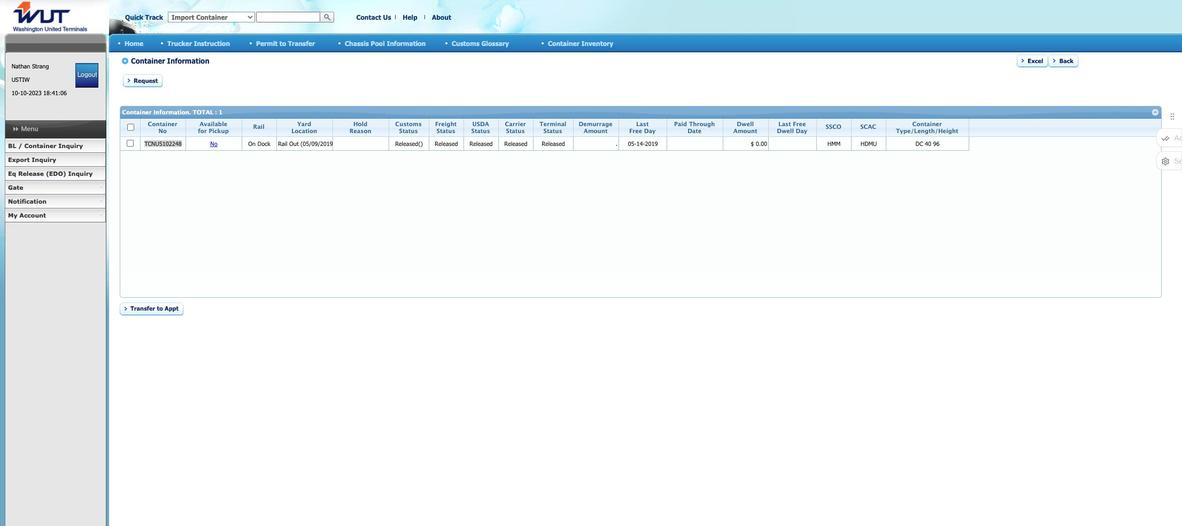Task type: locate. For each thing, give the bounding box(es) containing it.
information
[[387, 39, 426, 47]]

export
[[8, 156, 30, 163]]

container up export inquiry
[[24, 142, 56, 149]]

container inside "link"
[[24, 142, 56, 149]]

about link
[[432, 13, 451, 21]]

(edo)
[[46, 170, 66, 177]]

container left inventory
[[548, 39, 580, 47]]

help link
[[403, 13, 418, 21]]

my account link
[[5, 209, 106, 223]]

export inquiry link
[[5, 153, 106, 167]]

quick track
[[125, 13, 163, 21]]

None text field
[[256, 12, 320, 22]]

track
[[145, 13, 163, 21]]

glossary
[[482, 39, 509, 47]]

0 vertical spatial inquiry
[[58, 142, 83, 149]]

1 10- from the left
[[12, 89, 20, 96]]

1 horizontal spatial container
[[548, 39, 580, 47]]

permit
[[256, 39, 278, 47]]

0 vertical spatial container
[[548, 39, 580, 47]]

/
[[18, 142, 22, 149]]

eq release (edo) inquiry
[[8, 170, 93, 177]]

eq
[[8, 170, 16, 177]]

contact us
[[356, 13, 391, 21]]

trucker instruction
[[167, 39, 230, 47]]

2 vertical spatial inquiry
[[68, 170, 93, 177]]

inquiry right (edo)
[[68, 170, 93, 177]]

inquiry inside "link"
[[58, 142, 83, 149]]

release
[[18, 170, 44, 177]]

login image
[[76, 63, 99, 88]]

contact
[[356, 13, 381, 21]]

0 horizontal spatial container
[[24, 142, 56, 149]]

home
[[125, 39, 143, 47]]

inquiry down bl / container inquiry
[[32, 156, 56, 163]]

bl / container inquiry link
[[5, 139, 106, 153]]

inquiry
[[58, 142, 83, 149], [32, 156, 56, 163], [68, 170, 93, 177]]

eq release (edo) inquiry link
[[5, 167, 106, 181]]

about
[[432, 13, 451, 21]]

to
[[280, 39, 286, 47]]

inquiry up export inquiry link
[[58, 142, 83, 149]]

1 vertical spatial container
[[24, 142, 56, 149]]

trucker
[[167, 39, 192, 47]]

ustiw
[[12, 76, 30, 83]]

my account
[[8, 212, 46, 219]]

chassis pool information
[[345, 39, 426, 47]]

10-
[[12, 89, 20, 96], [20, 89, 29, 96]]

bl
[[8, 142, 16, 149]]

chassis
[[345, 39, 369, 47]]

container inventory
[[548, 39, 614, 47]]

container
[[548, 39, 580, 47], [24, 142, 56, 149]]

customs
[[452, 39, 480, 47]]



Task type: vqa. For each thing, say whether or not it's contained in the screenshot.
13:38:28
no



Task type: describe. For each thing, give the bounding box(es) containing it.
gate link
[[5, 181, 106, 195]]

1 vertical spatial inquiry
[[32, 156, 56, 163]]

customs glossary
[[452, 39, 509, 47]]

pool
[[371, 39, 385, 47]]

inventory
[[582, 39, 614, 47]]

bl / container inquiry
[[8, 142, 83, 149]]

transfer
[[288, 39, 315, 47]]

contact us link
[[356, 13, 391, 21]]

help
[[403, 13, 418, 21]]

notification link
[[5, 195, 106, 209]]

us
[[383, 13, 391, 21]]

inquiry for container
[[58, 142, 83, 149]]

inquiry for (edo)
[[68, 170, 93, 177]]

2023
[[29, 89, 42, 96]]

18:41:06
[[43, 89, 67, 96]]

gate
[[8, 184, 23, 191]]

10-10-2023 18:41:06
[[12, 89, 67, 96]]

permit to transfer
[[256, 39, 315, 47]]

strang
[[32, 63, 49, 70]]

export inquiry
[[8, 156, 56, 163]]

notification
[[8, 198, 47, 205]]

instruction
[[194, 39, 230, 47]]

my
[[8, 212, 17, 219]]

account
[[19, 212, 46, 219]]

nathan
[[12, 63, 30, 70]]

quick
[[125, 13, 143, 21]]

nathan strang
[[12, 63, 49, 70]]

2 10- from the left
[[20, 89, 29, 96]]



